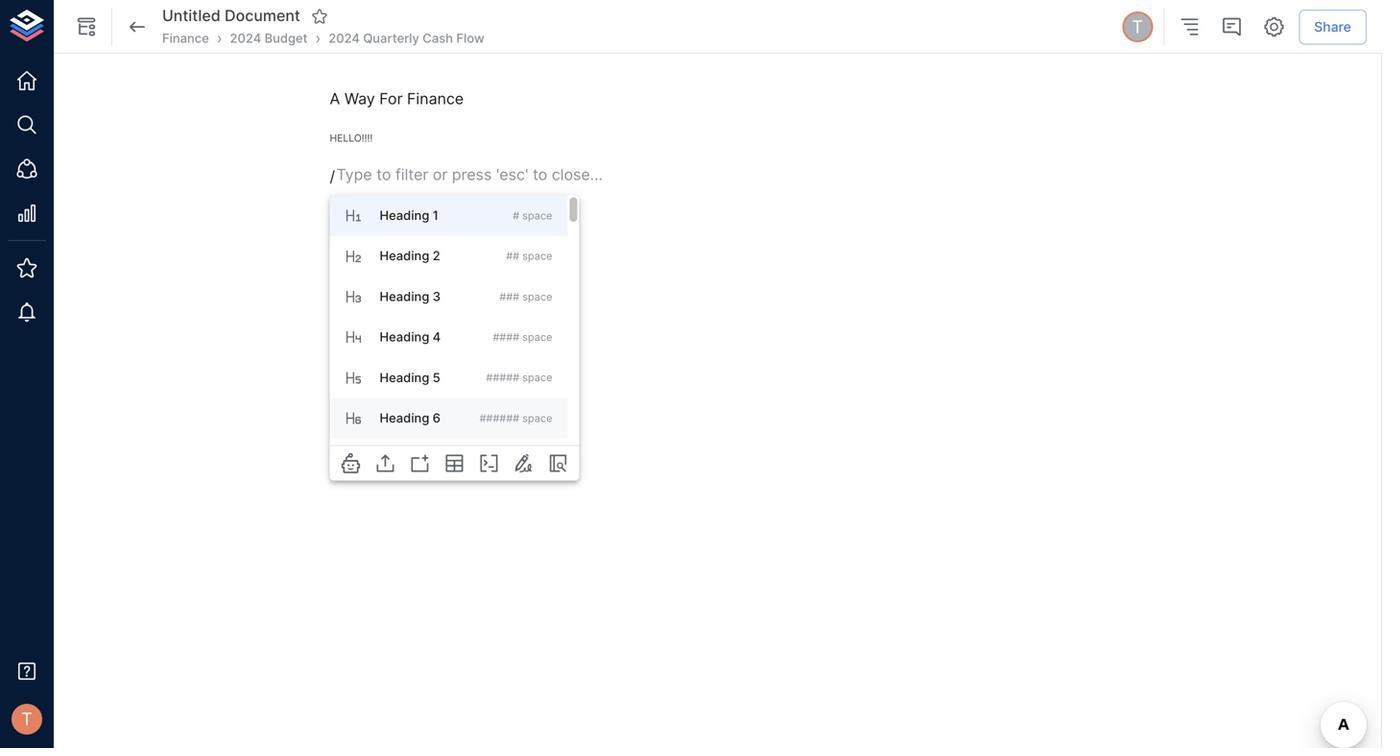Task type: describe. For each thing, give the bounding box(es) containing it.
document
[[225, 6, 300, 25]]

settings image
[[1263, 15, 1286, 38]]

/
[[330, 167, 335, 186]]

heading 1
[[380, 208, 439, 223]]

cash
[[423, 31, 453, 46]]

share
[[1315, 18, 1352, 35]]

hello!!!!
[[330, 132, 373, 144]]

##### space
[[486, 371, 553, 384]]

show wiki image
[[75, 15, 98, 38]]

###
[[500, 290, 520, 303]]

heading 3
[[380, 289, 441, 304]]

image / file image
[[374, 452, 397, 475]]

quarterly
[[363, 31, 419, 46]]

0 horizontal spatial t button
[[6, 698, 48, 740]]

heading for heading 6
[[380, 410, 430, 425]]

share button
[[1299, 9, 1367, 44]]

2024 quarterly cash flow link
[[329, 30, 485, 47]]

# space
[[513, 209, 553, 222]]

heading for heading 1
[[380, 208, 430, 223]]

assets library image
[[547, 452, 570, 475]]

5
[[433, 370, 441, 385]]

## space
[[506, 250, 553, 262]]

1
[[433, 208, 439, 223]]

###### space
[[480, 412, 553, 424]]

for
[[380, 89, 403, 108]]

1 › from the left
[[217, 29, 222, 47]]

####
[[493, 331, 520, 343]]

space for 4
[[523, 331, 553, 343]]

table image
[[443, 452, 466, 475]]

2024 budget link
[[230, 30, 308, 47]]

2
[[433, 248, 441, 263]]

heading for heading 3
[[380, 289, 430, 304]]

#### space
[[493, 331, 553, 343]]

signature image
[[512, 452, 535, 475]]

untitled document
[[162, 6, 300, 25]]

1 vertical spatial finance
[[407, 89, 464, 108]]

space for 3
[[523, 290, 553, 303]]

2 2024 from the left
[[329, 31, 360, 46]]

3
[[433, 289, 441, 304]]

way
[[345, 89, 375, 108]]

4
[[433, 329, 441, 344]]

######
[[480, 412, 520, 424]]

#####
[[486, 371, 520, 384]]



Task type: locate. For each thing, give the bounding box(es) containing it.
6
[[433, 410, 441, 425]]

space right #### at the top of the page
[[523, 331, 553, 343]]

space for 1
[[523, 209, 553, 222]]

heading for heading 2
[[380, 248, 430, 263]]

0 vertical spatial t button
[[1120, 9, 1156, 45]]

0 horizontal spatial ›
[[217, 29, 222, 47]]

untitled
[[162, 6, 221, 25]]

#
[[513, 209, 520, 222]]

heading for heading 4
[[380, 329, 430, 344]]

› down favorite icon
[[315, 29, 321, 47]]

heading 4
[[380, 329, 441, 344]]

go back image
[[126, 15, 149, 38]]

finance right for
[[407, 89, 464, 108]]

budget
[[265, 31, 308, 46]]

1 vertical spatial t button
[[6, 698, 48, 740]]

heading 6
[[380, 410, 441, 425]]

flow
[[457, 31, 485, 46]]

heading left 3
[[380, 289, 430, 304]]

space right ##
[[523, 250, 553, 262]]

2 heading from the top
[[380, 248, 430, 263]]

ai genius image
[[339, 452, 362, 475]]

1 horizontal spatial t button
[[1120, 9, 1156, 45]]

4 heading from the top
[[380, 329, 430, 344]]

space for 2
[[523, 250, 553, 262]]

heading left 2
[[380, 248, 430, 263]]

t button
[[1120, 9, 1156, 45], [6, 698, 48, 740]]

heading left the 5
[[380, 370, 430, 385]]

a way for finance
[[330, 89, 464, 108]]

### space
[[500, 290, 553, 303]]

1 horizontal spatial ›
[[315, 29, 321, 47]]

0 vertical spatial t
[[1132, 16, 1144, 37]]

6 heading from the top
[[380, 410, 430, 425]]

2024 down untitled document
[[230, 31, 261, 46]]

0 horizontal spatial t
[[21, 709, 33, 730]]

t
[[1132, 16, 1144, 37], [21, 709, 33, 730]]

heading left 4
[[380, 329, 430, 344]]

1 vertical spatial t
[[21, 709, 33, 730]]

a
[[330, 89, 340, 108]]

1 space from the top
[[523, 209, 553, 222]]

0 vertical spatial finance
[[162, 31, 209, 46]]

heading 5
[[380, 370, 441, 385]]

6 space from the top
[[523, 412, 553, 424]]

5 heading from the top
[[380, 370, 430, 385]]

comments image
[[1221, 15, 1244, 38]]

space
[[523, 209, 553, 222], [523, 250, 553, 262], [523, 290, 553, 303], [523, 331, 553, 343], [523, 371, 553, 384], [523, 412, 553, 424]]

2 space from the top
[[523, 250, 553, 262]]

1 heading from the top
[[380, 208, 430, 223]]

finance down untitled
[[162, 31, 209, 46]]

finance inside finance › 2024 budget › 2024 quarterly cash flow
[[162, 31, 209, 46]]

space right #####
[[523, 371, 553, 384]]

space right #
[[523, 209, 553, 222]]

embed link image
[[409, 452, 432, 475]]

1 horizontal spatial t
[[1132, 16, 1144, 37]]

1 2024 from the left
[[230, 31, 261, 46]]

2 › from the left
[[315, 29, 321, 47]]

heading for heading 5
[[380, 370, 430, 385]]

code block image
[[478, 452, 501, 475]]

finance
[[162, 31, 209, 46], [407, 89, 464, 108]]

table of contents image
[[1178, 15, 1201, 38]]

heading 2
[[380, 248, 441, 263]]

3 heading from the top
[[380, 289, 430, 304]]

heading left 1
[[380, 208, 430, 223]]

2024 left quarterly
[[329, 31, 360, 46]]

1 horizontal spatial finance
[[407, 89, 464, 108]]

finance › 2024 budget › 2024 quarterly cash flow
[[162, 29, 485, 47]]

heading left "6"
[[380, 410, 430, 425]]

space for 6
[[523, 412, 553, 424]]

##
[[506, 250, 520, 262]]

space for 5
[[523, 371, 553, 384]]

1 horizontal spatial 2024
[[329, 31, 360, 46]]

›
[[217, 29, 222, 47], [315, 29, 321, 47]]

heading
[[380, 208, 430, 223], [380, 248, 430, 263], [380, 289, 430, 304], [380, 329, 430, 344], [380, 370, 430, 385], [380, 410, 430, 425]]

3 space from the top
[[523, 290, 553, 303]]

0 horizontal spatial 2024
[[230, 31, 261, 46]]

› down untitled document
[[217, 29, 222, 47]]

5 space from the top
[[523, 371, 553, 384]]

0 horizontal spatial finance
[[162, 31, 209, 46]]

2024
[[230, 31, 261, 46], [329, 31, 360, 46]]

favorite image
[[311, 7, 328, 25]]

space right ###
[[523, 290, 553, 303]]

space right "######"
[[523, 412, 553, 424]]

finance link
[[162, 30, 209, 47]]

4 space from the top
[[523, 331, 553, 343]]



Task type: vqa. For each thing, say whether or not it's contained in the screenshot.
T
yes



